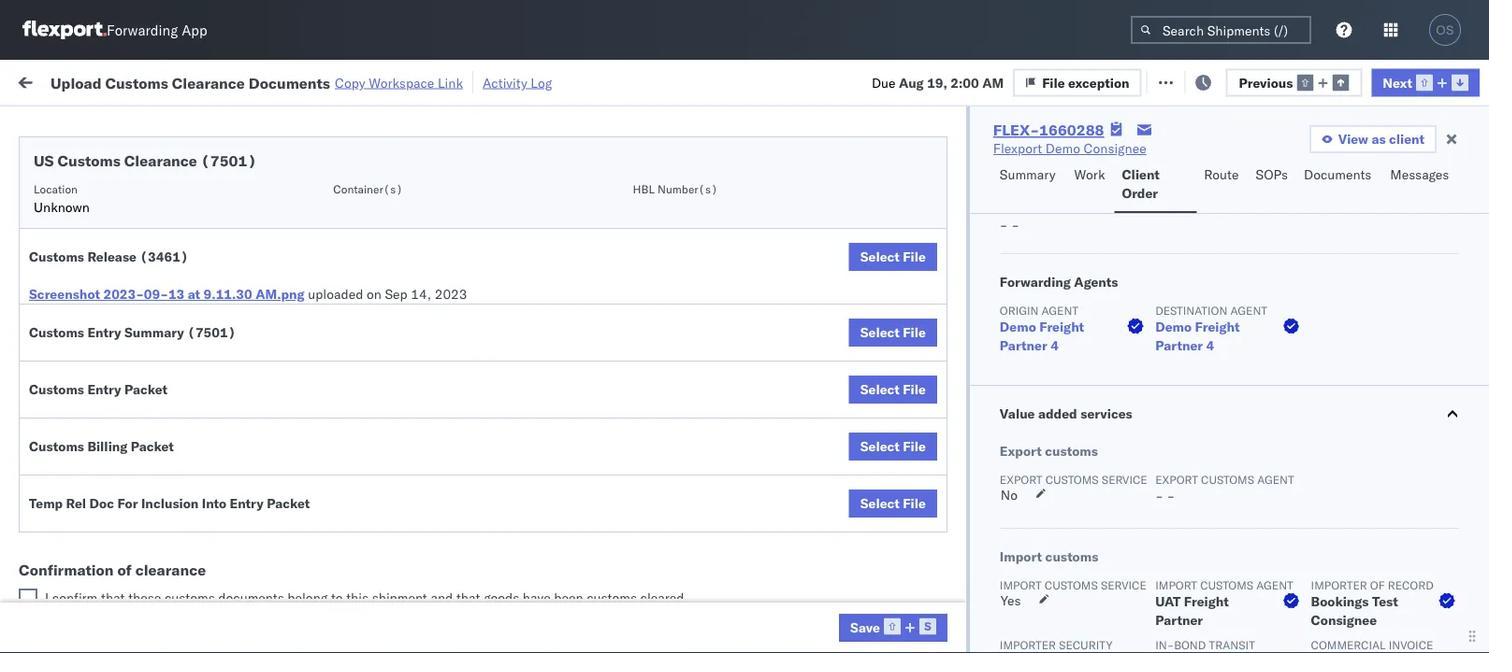 Task type: describe. For each thing, give the bounding box(es) containing it.
flex- up origin agent on the top
[[1033, 270, 1073, 286]]

order
[[1122, 185, 1158, 202]]

4 flex-1889466 from the top
[[1033, 558, 1130, 574]]

flex- down import customs service
[[1033, 599, 1073, 616]]

los down clearance
[[176, 589, 197, 605]]

app
[[182, 21, 207, 39]]

risk
[[386, 72, 408, 89]]

import for import customs agent
[[1156, 579, 1197, 593]]

3 ceau7522281, hlxu6269489, hlxu8034992 from the top
[[1153, 352, 1443, 368]]

mbl/mawb numbers button
[[1265, 149, 1480, 167]]

Search Shipments (/) text field
[[1131, 16, 1312, 44]]

los down 13
[[176, 342, 197, 358]]

angeles, for first schedule pickup from los angeles, ca link from the bottom of the page
[[201, 589, 252, 605]]

2 hlxu6269489, from the top
[[1252, 311, 1348, 327]]

7 resize handle column header from the left
[[1121, 145, 1143, 654]]

copy
[[335, 74, 365, 91]]

action
[[1425, 72, 1466, 89]]

filtered
[[19, 115, 64, 131]]

2 1:59 from the top
[[301, 229, 330, 245]]

schedule for 3rd schedule delivery appointment link from the bottom
[[43, 187, 98, 203]]

workitem
[[21, 153, 70, 167]]

location unknown
[[34, 182, 90, 216]]

upload for upload customs clearance documents
[[43, 383, 86, 399]]

mbl/mawb
[[1274, 153, 1339, 167]]

schedule delivery appointment for 3rd schedule delivery appointment link from the bottom
[[43, 187, 230, 203]]

work button
[[1067, 158, 1115, 213]]

transcription
[[1311, 653, 1399, 654]]

confirm delivery
[[43, 557, 142, 573]]

8 resize handle column header from the left
[[1242, 145, 1265, 654]]

customs down screenshot
[[29, 325, 84, 341]]

3 hlxu6269489, from the top
[[1252, 352, 1348, 368]]

5, for 2nd schedule pickup from los angeles, ca link from the top
[[419, 270, 431, 286]]

unknown
[[34, 199, 90, 216]]

2023-
[[103, 286, 144, 303]]

select file button for customs release (3461)
[[849, 243, 937, 271]]

flex-1893174
[[1033, 599, 1130, 616]]

9.11.30
[[204, 286, 252, 303]]

flex- down origin agent on the top
[[1033, 352, 1073, 369]]

in-
[[1156, 638, 1174, 652]]

filing
[[1000, 653, 1036, 654]]

this
[[346, 590, 369, 607]]

ca for third schedule pickup from los angeles, ca link
[[43, 361, 61, 377]]

goods
[[484, 590, 519, 607]]

0 vertical spatial 2023
[[435, 286, 467, 303]]

6 resize handle column header from the left
[[971, 145, 993, 654]]

0 horizontal spatial flexport demo consignee
[[694, 599, 847, 616]]

previous
[[1239, 74, 1293, 91]]

abcdefg78456546 for 6:00 pm cst, dec 23, 2022
[[1274, 517, 1400, 533]]

3 hlxu8034992 from the top
[[1351, 352, 1443, 368]]

4 1:59 from the top
[[301, 311, 330, 327]]

2 vertical spatial packet
[[267, 496, 310, 512]]

1846748 for third schedule pickup from los angeles, ca link
[[1073, 352, 1130, 369]]

1 1846748 from the top
[[1073, 188, 1130, 204]]

schedule for third schedule delivery appointment link from the top of the page
[[43, 475, 98, 491]]

1 schedule delivery appointment link from the top
[[43, 186, 230, 204]]

screenshot
[[29, 286, 100, 303]]

3 schedule delivery appointment button from the top
[[43, 474, 230, 494]]

cleared
[[640, 590, 684, 607]]

1 1:59 from the top
[[301, 188, 330, 204]]

confirm delivery button
[[43, 556, 142, 577]]

1 5, from the top
[[419, 188, 431, 204]]

from for 2nd schedule pickup from los angeles, ca link from the top
[[146, 260, 173, 276]]

export customs
[[1000, 443, 1098, 460]]

select for temp rel doc for inclusion into entry packet
[[860, 496, 900, 512]]

0 horizontal spatial bookings
[[816, 599, 871, 616]]

los up (3461)
[[176, 218, 197, 235]]

confirm for confirm pickup from los angeles, ca
[[43, 507, 91, 523]]

1 ocean fcl from the top
[[573, 188, 638, 204]]

flex- down flex id button
[[1033, 188, 1073, 204]]

3 appointment from the top
[[153, 475, 230, 491]]

customs for import customs
[[1045, 549, 1099, 565]]

2 that from the left
[[456, 590, 480, 607]]

confirm pickup from los angeles, ca link
[[43, 506, 266, 543]]

1:59 am cdt, nov 5, 2022 for third schedule pickup from los angeles, ca link
[[301, 352, 467, 369]]

5 schedule pickup from los angeles, ca link from the top
[[43, 588, 266, 625]]

customs for import customs service
[[1045, 579, 1098, 593]]

summary inside button
[[1000, 167, 1056, 183]]

customs release (3461)
[[29, 249, 189, 265]]

4 schedule pickup from los angeles, ca button from the top
[[43, 423, 266, 463]]

message
[[251, 72, 303, 89]]

flex- down 'added'
[[1033, 435, 1073, 451]]

3 abcdefg78456546 from the top
[[1274, 558, 1400, 574]]

2 hlxu8034992 from the top
[[1351, 311, 1443, 327]]

numbers for container numbers
[[1153, 160, 1199, 174]]

2 vertical spatial entry
[[230, 496, 264, 512]]

demo freight partner 4 for origin
[[1000, 319, 1084, 354]]

1 appointment from the top
[[153, 187, 230, 203]]

19,
[[927, 74, 947, 91]]

billing
[[87, 439, 128, 455]]

freight for destination
[[1195, 319, 1240, 335]]

location
[[34, 182, 78, 196]]

destination
[[1156, 304, 1228, 318]]

container(s)
[[333, 182, 403, 196]]

cst, for 23,
[[357, 517, 386, 533]]

customs up customs billing packet
[[29, 382, 84, 398]]

0 horizontal spatial file exception
[[1042, 74, 1130, 91]]

confirmation
[[19, 561, 114, 580]]

1 hlxu6269489, from the top
[[1252, 187, 1348, 203]]

0 vertical spatial flexport demo consignee
[[993, 140, 1147, 157]]

jan
[[390, 599, 411, 616]]

these
[[128, 590, 161, 607]]

client order
[[1122, 167, 1160, 202]]

ceau7522281, hlxu6269489, hlxu8034992 for 2nd schedule delivery appointment link from the bottom
[[1153, 311, 1443, 327]]

3 schedule pickup from los angeles, ca button from the top
[[43, 341, 266, 380]]

freight for origin
[[1039, 319, 1084, 335]]

2 resize handle column header from the left
[[475, 145, 498, 654]]

upload customs clearance documents button
[[43, 382, 266, 421]]

3 lhuu7894563, uetu5238478 from the top
[[1153, 558, 1344, 574]]

upload customs clearance documents copy workspace link
[[51, 73, 463, 92]]

packet for customs billing packet
[[131, 439, 174, 455]]

service for - -
[[1102, 473, 1148, 487]]

file for temp rel doc for inclusion into entry packet
[[903, 496, 926, 512]]

1:59 am cdt, nov 5, 2022 for 1st schedule pickup from los angeles, ca link
[[301, 229, 467, 245]]

3 resize handle column header from the left
[[541, 145, 563, 654]]

route
[[1204, 167, 1239, 183]]

1 vertical spatial documents
[[1304, 167, 1372, 183]]

agent right destination
[[1231, 304, 1268, 318]]

confirm delivery link
[[43, 556, 142, 575]]

delivery up for
[[102, 475, 150, 491]]

1 vertical spatial 14,
[[418, 476, 438, 492]]

filtered by:
[[19, 115, 86, 131]]

workspace
[[369, 74, 434, 91]]

0 horizontal spatial flexport
[[694, 599, 743, 616]]

2 appointment from the top
[[153, 310, 230, 326]]

dec for 23,
[[389, 517, 414, 533]]

schedule pickup from los angeles, ca for 1st schedule pickup from los angeles, ca link
[[43, 218, 252, 254]]

release
[[87, 249, 137, 265]]

Search Work text field
[[861, 67, 1065, 95]]

pm
[[333, 517, 353, 533]]

select file button for temp rel doc for inclusion into entry packet
[[849, 490, 937, 518]]

23,
[[417, 517, 437, 533]]

schedule for 2nd schedule delivery appointment link from the bottom
[[43, 310, 98, 326]]

3 schedule delivery appointment link from the top
[[43, 474, 230, 493]]

1 that from the left
[[101, 590, 125, 607]]

1 1:59 am cdt, nov 5, 2022 from the top
[[301, 188, 467, 204]]

import for import customs service
[[1000, 579, 1042, 593]]

transit
[[1209, 638, 1255, 652]]

pickup for 1st schedule pickup from los angeles, ca link
[[102, 218, 142, 235]]

9 resize handle column header from the left
[[1456, 145, 1478, 654]]

1 schedule delivery appointment button from the top
[[43, 186, 230, 206]]

schedule for 2nd schedule pickup from los angeles, ca link from the top
[[43, 260, 98, 276]]

and
[[431, 590, 453, 607]]

by:
[[68, 115, 86, 131]]

i confirm that these customs documents belong to this shipment and that goods have been customs cleared
[[45, 590, 684, 607]]

nov for third schedule pickup from los angeles, ca link
[[391, 352, 416, 369]]

ceau7522281, for 2nd schedule delivery appointment link from the bottom
[[1153, 311, 1249, 327]]

value
[[1000, 406, 1035, 422]]

to
[[331, 590, 343, 607]]

lhuu7894563, for 6:00 pm cst, dec 23, 2022
[[1153, 516, 1249, 533]]

maeu9736123
[[1274, 599, 1369, 616]]

yes
[[1001, 593, 1021, 609]]

pickup for first schedule pickup from los angeles, ca link from the bottom of the page
[[102, 589, 142, 605]]

select file for customs entry packet
[[860, 382, 926, 398]]

os button
[[1424, 8, 1467, 51]]

angeles, for confirm pickup from los angeles, ca link
[[193, 507, 245, 523]]

uetu5238478 for 6:00 pm cst, dec 23, 2022
[[1252, 516, 1344, 533]]

dec for 14,
[[390, 476, 415, 492]]

7 1:59 from the top
[[301, 599, 330, 616]]

angeles, for third schedule pickup from los angeles, ca link
[[201, 342, 252, 358]]

5, for third schedule pickup from los angeles, ca link
[[419, 352, 431, 369]]

numbers for mbl/mawb numbers
[[1342, 153, 1388, 167]]

import work button
[[150, 60, 243, 102]]

1 hlxu8034992 from the top
[[1351, 187, 1443, 203]]

rel
[[66, 496, 86, 512]]

activity log
[[483, 74, 552, 91]]

customs up screenshot
[[29, 249, 84, 265]]

4 1:59 am cdt, nov 5, 2022 from the top
[[301, 311, 467, 327]]

10 resize handle column header from the left
[[1476, 145, 1489, 654]]

angeles, for 1st schedule pickup from los angeles, ca link
[[201, 218, 252, 235]]

5 1:59 from the top
[[301, 352, 330, 369]]

1:59 am cst, jan 13, 2023
[[301, 599, 470, 616]]

customs inside upload customs clearance documents
[[89, 383, 141, 399]]

1 flex-1846748 from the top
[[1033, 188, 1130, 204]]

client
[[1389, 131, 1425, 147]]

0 vertical spatial work
[[203, 72, 236, 89]]

3 ceau7522281, from the top
[[1153, 352, 1249, 368]]

export for export customs service
[[1000, 473, 1043, 487]]

6 1:59 from the top
[[301, 476, 330, 492]]

clearance for upload customs clearance documents
[[145, 383, 205, 399]]

in-bond transit
[[1156, 638, 1255, 652]]

confirm for confirm delivery
[[43, 557, 91, 573]]

importer for importer security filing provider
[[1000, 638, 1056, 652]]

file for customs entry summary (7501)
[[903, 325, 926, 341]]

1:59 am cdt, nov 5, 2022 for 2nd schedule pickup from los angeles, ca link from the top
[[301, 270, 467, 286]]

3 uetu5238478 from the top
[[1252, 558, 1344, 574]]

entry for packet
[[87, 382, 121, 398]]

fcl for third schedule delivery appointment link from the top of the page
[[614, 476, 638, 492]]

0 horizontal spatial exception
[[1068, 74, 1130, 91]]

los up 13
[[176, 260, 197, 276]]

los inside confirm pickup from los angeles, ca
[[169, 507, 190, 523]]

customs billing packet
[[29, 439, 174, 455]]

inclusion
[[141, 496, 199, 512]]

ceau7522281, for 3rd schedule delivery appointment link from the bottom
[[1153, 187, 1249, 203]]

los down the upload customs clearance documents button
[[176, 424, 197, 441]]

agent up maeu9736123
[[1257, 579, 1294, 593]]

4 flex-1846748 from the top
[[1033, 311, 1130, 327]]

5, for 1st schedule pickup from los angeles, ca link
[[419, 229, 431, 245]]

save
[[850, 620, 880, 636]]

summary button
[[992, 158, 1067, 213]]

select file for customs entry summary (7501)
[[860, 325, 926, 341]]

2 schedule delivery appointment button from the top
[[43, 309, 230, 330]]

4 1846748 from the top
[[1073, 311, 1130, 327]]

view as client button
[[1309, 125, 1437, 153]]

temp
[[29, 496, 63, 512]]

export for export customs
[[1000, 443, 1042, 460]]

actions
[[1433, 153, 1472, 167]]

uetu5238478 for 1:59 am cst, dec 14, 2022
[[1252, 475, 1344, 492]]

3 schedule pickup from los angeles, ca link from the top
[[43, 341, 266, 378]]

schedule pickup from los angeles, ca for 2nd schedule pickup from los angeles, ca link from the top
[[43, 260, 252, 295]]

3 ocean fcl from the top
[[573, 352, 638, 369]]

flex-1889466 for confirm pickup from los angeles, ca
[[1033, 517, 1130, 533]]

delivery down us customs clearance (7501) at the top of the page
[[102, 187, 150, 203]]

4 ocean fcl from the top
[[573, 476, 638, 492]]

demo freight partner 4 link for destination
[[1156, 318, 1304, 355]]

customs entry summary (7501)
[[29, 325, 236, 341]]

4 1889466 from the top
[[1073, 558, 1130, 574]]

1 cdt, from the top
[[358, 188, 388, 204]]

my
[[19, 68, 48, 94]]

ca for first schedule pickup from los angeles, ca link from the bottom of the page
[[43, 608, 61, 624]]

invoice
[[1389, 638, 1434, 652]]

next
[[1383, 74, 1413, 91]]

2 schedule pickup from los angeles, ca link from the top
[[43, 259, 266, 296]]

forwarding for forwarding agents
[[1000, 274, 1071, 290]]

customs right been
[[587, 590, 637, 607]]

schedule delivery appointment for third schedule delivery appointment link from the top of the page
[[43, 475, 230, 491]]

importer security filing provider
[[1000, 638, 1113, 654]]

consignee inside the bookings test consignee
[[1311, 613, 1377, 629]]

activity
[[483, 74, 527, 91]]

from for confirm pickup from los angeles, ca link
[[138, 507, 165, 523]]

759 at risk
[[343, 72, 408, 89]]

customs left billing
[[29, 439, 84, 455]]

work
[[54, 68, 102, 94]]

1:59 am cst, dec 14, 2022
[[301, 476, 474, 492]]

cdt, for third schedule pickup from los angeles, ca link
[[358, 352, 388, 369]]

from for first schedule pickup from los angeles, ca link from the bottom of the page
[[146, 589, 173, 605]]

1 nov from the top
[[391, 188, 416, 204]]

provider
[[1039, 653, 1093, 654]]

0 horizontal spatial bookings test consignee
[[816, 599, 965, 616]]

doc
[[89, 496, 114, 512]]

customs down by:
[[58, 152, 121, 170]]

documents
[[218, 590, 284, 607]]

flex- up import customs
[[1033, 517, 1073, 533]]

confirm pickup from los angeles, ca
[[43, 507, 245, 542]]

0 vertical spatial 14,
[[411, 286, 431, 303]]

1 horizontal spatial on
[[457, 72, 472, 89]]



Task type: locate. For each thing, give the bounding box(es) containing it.
appointment down 13
[[153, 310, 230, 326]]

summary up shipper
[[1000, 167, 1056, 183]]

importer for importer of record
[[1311, 579, 1367, 593]]

2 ceau7522281, hlxu6269489, hlxu8034992 from the top
[[1153, 311, 1443, 327]]

2 horizontal spatial documents
[[1304, 167, 1372, 183]]

pickup down confirmation of clearance
[[102, 589, 142, 605]]

flex-1889466 for schedule pickup from los angeles, ca
[[1033, 435, 1130, 451]]

upload
[[51, 73, 102, 92], [43, 383, 86, 399]]

2 nov from the top
[[391, 229, 416, 245]]

copy workspace link button
[[335, 74, 463, 91]]

2 vertical spatial cst,
[[358, 599, 387, 616]]

flex id
[[1003, 153, 1038, 167]]

pickup for 2nd schedule pickup from los angeles, ca link from the bottom
[[102, 424, 142, 441]]

forwarding app
[[107, 21, 207, 39]]

flexport demo consignee
[[993, 140, 1147, 157], [694, 599, 847, 616]]

lhuu7894563, uetu5238478 up import customs agent
[[1153, 558, 1344, 574]]

select for customs billing packet
[[860, 439, 900, 455]]

export up no
[[1000, 473, 1043, 487]]

sep
[[385, 286, 408, 303]]

5,
[[419, 188, 431, 204], [419, 229, 431, 245], [419, 270, 431, 286], [419, 311, 431, 327], [419, 352, 431, 369]]

1 lhuu7894563, uetu5238478 from the top
[[1153, 475, 1344, 492]]

0 vertical spatial packet
[[124, 382, 168, 398]]

service down services
[[1102, 473, 1148, 487]]

forwarding left app
[[107, 21, 178, 39]]

confirmation of clearance
[[19, 561, 206, 580]]

ceau7522281, hlxu6269489, hlxu8034992 for 3rd schedule delivery appointment link from the bottom
[[1153, 187, 1443, 203]]

1 ca from the top
[[43, 237, 61, 254]]

flex-1846748 up export customs
[[1033, 393, 1130, 410]]

file exception up 1660288
[[1042, 74, 1130, 91]]

1 horizontal spatial that
[[456, 590, 480, 607]]

6 fcl from the top
[[614, 599, 638, 616]]

0 vertical spatial schedule delivery appointment link
[[43, 186, 230, 204]]

fcl for third schedule pickup from los angeles, ca link
[[614, 352, 638, 369]]

demo freight partner 4 link
[[1000, 318, 1148, 355], [1156, 318, 1304, 355]]

2 vertical spatial lhuu7894563,
[[1153, 558, 1249, 574]]

1 confirm from the top
[[43, 507, 91, 523]]

1 vertical spatial 2023
[[438, 599, 470, 616]]

2023 right "sep"
[[435, 286, 467, 303]]

ca for 2nd schedule pickup from los angeles, ca link from the bottom
[[43, 443, 61, 459]]

select file for temp rel doc for inclusion into entry packet
[[860, 496, 926, 512]]

clearance
[[135, 561, 206, 580]]

documents
[[249, 73, 330, 92], [1304, 167, 1372, 183], [43, 402, 111, 418]]

lhuu7894563, uetu5238478 for 6:00 pm cst, dec 23, 2022
[[1153, 516, 1344, 533]]

select for customs entry packet
[[860, 382, 900, 398]]

1 horizontal spatial documents
[[249, 73, 330, 92]]

ca up customs entry packet
[[43, 361, 61, 377]]

entry for summary
[[87, 325, 121, 341]]

demo freight partner 4 down origin agent on the top
[[1000, 319, 1084, 354]]

0 vertical spatial confirm
[[43, 507, 91, 523]]

1 horizontal spatial numbers
[[1342, 153, 1388, 167]]

pickup down upload customs clearance documents
[[102, 424, 142, 441]]

ca for confirm pickup from los angeles, ca link
[[43, 525, 61, 542]]

2 vertical spatial uetu5238478
[[1252, 558, 1344, 574]]

demo freight partner 4 link down origin agent on the top
[[1000, 318, 1148, 355]]

exception down search shipments (/) text field
[[1197, 72, 1258, 89]]

2 cdt, from the top
[[358, 229, 388, 245]]

schedule delivery appointment link up for
[[43, 474, 230, 493]]

forwarding up origin agent on the top
[[1000, 274, 1071, 290]]

documents button
[[1297, 158, 1383, 213]]

1 horizontal spatial work
[[1074, 167, 1105, 183]]

agent down value added services button
[[1257, 473, 1294, 487]]

import customs agent
[[1156, 579, 1294, 593]]

5 resize handle column header from the left
[[784, 145, 806, 654]]

customs up import customs service
[[1045, 549, 1099, 565]]

select file button for customs entry packet
[[849, 376, 937, 404]]

partner for origin
[[1000, 338, 1047, 354]]

1 vertical spatial schedule delivery appointment button
[[43, 309, 230, 330]]

2 vertical spatial appointment
[[153, 475, 230, 491]]

1 vertical spatial entry
[[87, 382, 121, 398]]

1 vertical spatial abcdefg78456546
[[1274, 517, 1400, 533]]

0 horizontal spatial work
[[203, 72, 236, 89]]

1846748 for 2nd schedule pickup from los angeles, ca link from the top
[[1073, 270, 1130, 286]]

0 vertical spatial appointment
[[153, 187, 230, 203]]

fcl
[[614, 188, 638, 204], [614, 229, 638, 245], [614, 352, 638, 369], [614, 476, 638, 492], [614, 517, 638, 533], [614, 599, 638, 616]]

flex-1889466
[[1033, 435, 1130, 451], [1033, 476, 1130, 492], [1033, 517, 1130, 533], [1033, 558, 1130, 574]]

belong
[[287, 590, 328, 607]]

4 cdt, from the top
[[358, 311, 388, 327]]

from for third schedule pickup from los angeles, ca link
[[146, 342, 173, 358]]

1 horizontal spatial importer
[[1311, 579, 1367, 593]]

0 vertical spatial clearance
[[172, 73, 245, 92]]

shipper
[[1000, 202, 1047, 216]]

1 schedule pickup from los angeles, ca button from the top
[[43, 217, 266, 257]]

customs down export customs
[[1046, 473, 1099, 487]]

pickup for confirm pickup from los angeles, ca link
[[94, 507, 135, 523]]

importer up filing
[[1000, 638, 1056, 652]]

1 vertical spatial at
[[188, 286, 200, 303]]

upload for upload customs clearance documents copy workspace link
[[51, 73, 102, 92]]

angeles, for 2nd schedule pickup from los angeles, ca link from the top
[[201, 260, 252, 276]]

1846748 down "agents"
[[1073, 311, 1130, 327]]

1 vertical spatial lhuu7894563,
[[1153, 516, 1249, 533]]

flex- up export customs
[[1033, 393, 1073, 410]]

1 horizontal spatial at
[[371, 72, 383, 89]]

schedule for first schedule pickup from los angeles, ca link from the bottom of the page
[[43, 589, 98, 605]]

bond
[[1174, 638, 1206, 652]]

fcl for confirm pickup from los angeles, ca link
[[614, 517, 638, 533]]

into
[[202, 496, 226, 512]]

schedule delivery appointment link
[[43, 186, 230, 204], [43, 309, 230, 328], [43, 474, 230, 493]]

2 ceau7522281, from the top
[[1153, 311, 1249, 327]]

2 5, from the top
[[419, 229, 431, 245]]

14, up 23,
[[418, 476, 438, 492]]

batch
[[1385, 72, 1422, 89]]

file for customs release (3461)
[[903, 249, 926, 265]]

schedule pickup from los angeles, ca for first schedule pickup from los angeles, ca link from the bottom of the page
[[43, 589, 252, 624]]

forwarding agents
[[1000, 274, 1118, 290]]

1 horizontal spatial forwarding
[[1000, 274, 1071, 290]]

0 vertical spatial summary
[[1000, 167, 1056, 183]]

(7501) for us customs clearance (7501)
[[201, 152, 257, 170]]

5 nov from the top
[[391, 352, 416, 369]]

schedule up screenshot
[[43, 260, 98, 276]]

0 vertical spatial service
[[1102, 473, 1148, 487]]

hlxu6269489,
[[1252, 187, 1348, 203], [1252, 311, 1348, 327], [1252, 352, 1348, 368]]

2 vertical spatial documents
[[43, 402, 111, 418]]

1 horizontal spatial of
[[1370, 579, 1385, 593]]

4 for origin
[[1051, 338, 1059, 354]]

flexport. image
[[22, 21, 107, 39]]

of up these
[[117, 561, 132, 580]]

delivery inside button
[[94, 557, 142, 573]]

demo freight partner 4
[[1000, 319, 1084, 354], [1156, 319, 1240, 354]]

6:00 pm cst, dec 23, 2022
[[301, 517, 473, 533]]

demo freight partner 4 link down destination agent at the right top of the page
[[1156, 318, 1304, 355]]

2 select file button from the top
[[849, 319, 937, 347]]

0 horizontal spatial of
[[117, 561, 132, 580]]

1 vertical spatial flexport
[[694, 599, 743, 616]]

0 vertical spatial hlxu8034992
[[1351, 187, 1443, 203]]

confirm up the confirm
[[43, 557, 91, 573]]

0 vertical spatial schedule delivery appointment
[[43, 187, 230, 203]]

1 horizontal spatial file exception
[[1171, 72, 1258, 89]]

0 vertical spatial cst,
[[358, 476, 387, 492]]

1 horizontal spatial bookings test consignee
[[1311, 594, 1398, 629]]

service up "1893174" on the bottom right of the page
[[1101, 579, 1147, 593]]

clearance down app
[[172, 73, 245, 92]]

schedule for third schedule pickup from los angeles, ca link
[[43, 342, 98, 358]]

1 vertical spatial schedule delivery appointment
[[43, 310, 230, 326]]

flex-1889466 down value added services
[[1033, 435, 1130, 451]]

0 horizontal spatial documents
[[43, 402, 111, 418]]

clearance for upload customs clearance documents copy workspace link
[[172, 73, 245, 92]]

file exception down search shipments (/) text field
[[1171, 72, 1258, 89]]

5 cdt, from the top
[[358, 352, 388, 369]]

2 lhuu7894563, uetu5238478 from the top
[[1153, 516, 1344, 533]]

import work
[[157, 72, 236, 89]]

view as client
[[1338, 131, 1425, 147]]

1 vertical spatial hlxu6269489,
[[1252, 311, 1348, 327]]

4 schedule pickup from los angeles, ca link from the top
[[43, 423, 266, 461]]

0 vertical spatial lhuu7894563,
[[1153, 475, 1249, 492]]

cst, for 14,
[[358, 476, 387, 492]]

1 horizontal spatial flexport demo consignee
[[993, 140, 1147, 157]]

flex- down export customs
[[1033, 476, 1073, 492]]

1 vertical spatial on
[[367, 286, 382, 303]]

3 select file button from the top
[[849, 376, 937, 404]]

2 1889466 from the top
[[1073, 476, 1130, 492]]

flex-1660288
[[993, 121, 1104, 139]]

2 schedule pickup from los angeles, ca button from the top
[[43, 259, 266, 298]]

1846748 up export customs
[[1073, 393, 1130, 410]]

2 demo freight partner 4 link from the left
[[1156, 318, 1304, 355]]

sops
[[1256, 167, 1288, 183]]

None checkbox
[[19, 589, 37, 608]]

cst, left jan
[[358, 599, 387, 616]]

8 schedule from the top
[[43, 589, 98, 605]]

customs for import customs agent
[[1200, 579, 1254, 593]]

from for 2nd schedule pickup from los angeles, ca link from the bottom
[[146, 424, 173, 441]]

1 4 from the left
[[1051, 338, 1059, 354]]

5 schedule pickup from los angeles, ca button from the top
[[43, 588, 266, 627]]

flex- up flex
[[993, 121, 1039, 139]]

1 vertical spatial work
[[1074, 167, 1105, 183]]

have
[[523, 590, 551, 607]]

schedule pickup from los angeles, ca
[[43, 218, 252, 254], [43, 260, 252, 295], [43, 342, 252, 377], [43, 424, 252, 459], [43, 589, 252, 624]]

cst, for 13,
[[358, 599, 387, 616]]

2 select file from the top
[[860, 325, 926, 341]]

schedule down workitem
[[43, 187, 98, 203]]

1 vertical spatial packet
[[131, 439, 174, 455]]

numbers down container
[[1153, 160, 1199, 174]]

file for customs entry packet
[[903, 382, 926, 398]]

1 vertical spatial (7501)
[[187, 325, 236, 341]]

0 vertical spatial at
[[371, 72, 383, 89]]

2 vertical spatial ceau7522281, hlxu6269489, hlxu8034992
[[1153, 352, 1443, 368]]

0 horizontal spatial that
[[101, 590, 125, 607]]

0 vertical spatial uetu5238478
[[1252, 475, 1344, 492]]

flex- down shipper
[[1033, 229, 1073, 245]]

documents for upload customs clearance documents copy workspace link
[[249, 73, 330, 92]]

import
[[157, 72, 200, 89], [1000, 549, 1042, 565], [1000, 579, 1042, 593], [1156, 579, 1197, 593]]

container numbers button
[[1143, 141, 1246, 175]]

entry up customs billing packet
[[87, 382, 121, 398]]

clearance for us customs clearance (7501)
[[124, 152, 197, 170]]

0 horizontal spatial numbers
[[1153, 160, 1199, 174]]

6:00
[[301, 517, 330, 533]]

of for clearance
[[117, 561, 132, 580]]

2 fcl from the top
[[614, 229, 638, 245]]

1 vertical spatial flexport demo consignee
[[694, 599, 847, 616]]

2 vertical spatial abcdefg78456546
[[1274, 558, 1400, 574]]

0 vertical spatial flexport
[[993, 140, 1042, 157]]

pickup up 'release'
[[102, 218, 142, 235]]

on left "sep"
[[367, 286, 382, 303]]

upload up customs billing packet
[[43, 383, 86, 399]]

1 horizontal spatial 4
[[1206, 338, 1214, 354]]

nov for 2nd schedule pickup from los angeles, ca link from the top
[[391, 270, 416, 286]]

clearance down customs entry summary (7501)
[[145, 383, 205, 399]]

2 schedule from the top
[[43, 218, 98, 235]]

1 vertical spatial lhuu7894563, uetu5238478
[[1153, 516, 1344, 533]]

1 select from the top
[[860, 249, 900, 265]]

3 fcl from the top
[[614, 352, 638, 369]]

angeles, for 2nd schedule pickup from los angeles, ca link from the bottom
[[201, 424, 252, 441]]

exception up 1660288
[[1068, 74, 1130, 91]]

4 schedule from the top
[[43, 310, 98, 326]]

id
[[1027, 153, 1038, 167]]

customs down value added services button
[[1201, 473, 1255, 487]]

1 vertical spatial ceau7522281, hlxu6269489, hlxu8034992
[[1153, 311, 1443, 327]]

5 schedule pickup from los angeles, ca from the top
[[43, 589, 252, 624]]

abcdefg78456546 for 1:59 am cst, dec 14, 2022
[[1274, 476, 1400, 492]]

confirm inside confirm pickup from los angeles, ca
[[43, 507, 91, 523]]

0 vertical spatial upload
[[51, 73, 102, 92]]

ca down i
[[43, 608, 61, 624]]

0 vertical spatial dec
[[390, 476, 415, 492]]

1 vertical spatial uetu5238478
[[1252, 516, 1344, 533]]

confirm
[[52, 590, 98, 607]]

schedule delivery appointment
[[43, 187, 230, 203], [43, 310, 230, 326], [43, 475, 230, 491]]

1 resize handle column header from the left
[[268, 145, 290, 654]]

added
[[1038, 406, 1077, 422]]

packet up 6:00
[[267, 496, 310, 512]]

customs up msdu7304509
[[1200, 579, 1254, 593]]

4 select file button from the top
[[849, 433, 937, 461]]

3 nov from the top
[[391, 270, 416, 286]]

6 ocean fcl from the top
[[573, 599, 638, 616]]

lhuu7894563, uetu5238478 down export customs agent - -
[[1153, 516, 1344, 533]]

schedule for 2nd schedule pickup from los angeles, ca link from the bottom
[[43, 424, 98, 441]]

1 horizontal spatial bookings
[[1311, 594, 1369, 610]]

dec up 6:00 pm cst, dec 23, 2022
[[390, 476, 415, 492]]

numbers inside mbl/mawb numbers button
[[1342, 153, 1388, 167]]

4 5, from the top
[[419, 311, 431, 327]]

1 vertical spatial appointment
[[153, 310, 230, 326]]

2 vertical spatial lhuu7894563, uetu5238478
[[1153, 558, 1344, 574]]

schedule delivery appointment button up for
[[43, 474, 230, 494]]

1 1889466 from the top
[[1073, 435, 1130, 451]]

lhuu7894563, down value added services button
[[1153, 475, 1249, 492]]

3 flex-1846748 from the top
[[1033, 270, 1130, 286]]

save button
[[839, 615, 947, 643]]

0 horizontal spatial demo freight partner 4
[[1000, 319, 1084, 354]]

5 flex-1846748 from the top
[[1033, 352, 1130, 369]]

cst, right the pm
[[357, 517, 386, 533]]

flex-1889466 down export customs
[[1033, 476, 1130, 492]]

1 vertical spatial cst,
[[357, 517, 386, 533]]

2 vertical spatial ceau7522281,
[[1153, 352, 1249, 368]]

4 select file from the top
[[860, 439, 926, 455]]

bookings down importer of record
[[1311, 594, 1369, 610]]

1 lhuu7894563, from the top
[[1153, 475, 1249, 492]]

file exception
[[1171, 72, 1258, 89], [1042, 74, 1130, 91]]

1 demo freight partner 4 link from the left
[[1000, 318, 1148, 355]]

0 vertical spatial entry
[[87, 325, 121, 341]]

packet for customs entry packet
[[124, 382, 168, 398]]

at left risk on the top left
[[371, 72, 383, 89]]

bookings up save
[[816, 599, 871, 616]]

0 vertical spatial (7501)
[[201, 152, 257, 170]]

0 vertical spatial documents
[[249, 73, 330, 92]]

pickup down customs entry summary (7501)
[[102, 342, 142, 358]]

bookings test consignee up save
[[816, 599, 965, 616]]

1 horizontal spatial flexport
[[993, 140, 1042, 157]]

flex-1846748 for 2nd schedule pickup from los angeles, ca link from the top
[[1033, 270, 1130, 286]]

as
[[1372, 131, 1386, 147]]

2 schedule delivery appointment from the top
[[43, 310, 230, 326]]

1889466 for schedule delivery appointment
[[1073, 476, 1130, 492]]

flex- up import customs service
[[1033, 558, 1073, 574]]

delivery down 2023-
[[102, 310, 150, 326]]

documents for upload customs clearance documents
[[43, 402, 111, 418]]

schedule delivery appointment link down 2023-
[[43, 309, 230, 328]]

3 1:59 from the top
[[301, 270, 330, 286]]

1 ceau7522281, hlxu6269489, hlxu8034992 from the top
[[1153, 187, 1443, 203]]

1893174
[[1073, 599, 1130, 616]]

5 ca from the top
[[43, 525, 61, 542]]

1 vertical spatial importer
[[1000, 638, 1056, 652]]

forwarding for forwarding app
[[107, 21, 178, 39]]

1 horizontal spatial exception
[[1197, 72, 1258, 89]]

flex-1889466 for schedule delivery appointment
[[1033, 476, 1130, 492]]

temp rel doc for inclusion into entry packet
[[29, 496, 310, 512]]

4 nov from the top
[[391, 311, 416, 327]]

2 select from the top
[[860, 325, 900, 341]]

1846748 up "agents"
[[1073, 229, 1130, 245]]

cdt,
[[358, 188, 388, 204], [358, 229, 388, 245], [358, 270, 388, 286], [358, 311, 388, 327], [358, 352, 388, 369]]

1846748 for upload customs clearance documents link at the left of the page
[[1073, 393, 1130, 410]]

2 ca from the top
[[43, 278, 61, 295]]

4 ca from the top
[[43, 443, 61, 459]]

1889466 down export customs service
[[1073, 517, 1130, 533]]

4 for destination
[[1206, 338, 1214, 354]]

agent inside export customs agent - -
[[1257, 473, 1294, 487]]

0 vertical spatial abcdefg78456546
[[1274, 476, 1400, 492]]

demo freight partner 4 link for origin
[[1000, 318, 1148, 355]]

screenshot 2023-09-13 at 9.11.30 am.png uploaded on sep 14, 2023
[[29, 286, 467, 303]]

2 1846748 from the top
[[1073, 229, 1130, 245]]

flexport right cleared
[[694, 599, 743, 616]]

2 vertical spatial schedule delivery appointment
[[43, 475, 230, 491]]

1 horizontal spatial demo freight partner 4
[[1156, 319, 1240, 354]]

importer up maeu9736123
[[1311, 579, 1367, 593]]

1889466 for confirm pickup from los angeles, ca
[[1073, 517, 1130, 533]]

flex-1846748 for 1st schedule pickup from los angeles, ca link
[[1033, 229, 1130, 245]]

0 vertical spatial forwarding
[[107, 21, 178, 39]]

export down value added services button
[[1156, 473, 1198, 487]]

documents inside upload customs clearance documents
[[43, 402, 111, 418]]

of
[[117, 561, 132, 580], [1370, 579, 1385, 593]]

5 ocean fcl from the top
[[573, 517, 638, 533]]

upload inside upload customs clearance documents
[[43, 383, 86, 399]]

cdt, for 1st schedule pickup from los angeles, ca link
[[358, 229, 388, 245]]

schedule delivery appointment for 2nd schedule delivery appointment link from the bottom
[[43, 310, 230, 326]]

1 schedule pickup from los angeles, ca from the top
[[43, 218, 252, 254]]

1 vertical spatial dec
[[389, 517, 414, 533]]

customs inside export customs agent - -
[[1201, 473, 1255, 487]]

packet
[[124, 382, 168, 398], [131, 439, 174, 455], [267, 496, 310, 512]]

0 horizontal spatial demo freight partner 4 link
[[1000, 318, 1148, 355]]

1 schedule pickup from los angeles, ca link from the top
[[43, 217, 266, 255]]

select file
[[860, 249, 926, 265], [860, 325, 926, 341], [860, 382, 926, 398], [860, 439, 926, 455], [860, 496, 926, 512]]

flex- down "forwarding agents"
[[1033, 311, 1073, 327]]

4 down origin agent on the top
[[1051, 338, 1059, 354]]

2 flex-1889466 from the top
[[1033, 476, 1130, 492]]

4 select from the top
[[860, 439, 900, 455]]

7 schedule from the top
[[43, 475, 98, 491]]

1889466 for schedule pickup from los angeles, ca
[[1073, 435, 1130, 451]]

3 1846748 from the top
[[1073, 270, 1130, 286]]

3 ca from the top
[[43, 361, 61, 377]]

import inside button
[[157, 72, 200, 89]]

ca for 1st schedule pickup from los angeles, ca link
[[43, 237, 61, 254]]

partner for destination
[[1156, 338, 1203, 354]]

value added services
[[1000, 406, 1133, 422]]

track
[[476, 72, 506, 89]]

resize handle column header
[[268, 145, 290, 654], [475, 145, 498, 654], [541, 145, 563, 654], [662, 145, 685, 654], [784, 145, 806, 654], [971, 145, 993, 654], [1121, 145, 1143, 654], [1242, 145, 1265, 654], [1456, 145, 1478, 654], [1476, 145, 1489, 654]]

lhuu7894563, for 1:59 am cst, dec 14, 2022
[[1153, 475, 1249, 492]]

flex-
[[993, 121, 1039, 139], [1033, 188, 1073, 204], [1033, 229, 1073, 245], [1033, 270, 1073, 286], [1033, 311, 1073, 327], [1033, 352, 1073, 369], [1033, 393, 1073, 410], [1033, 435, 1073, 451], [1033, 476, 1073, 492], [1033, 517, 1073, 533], [1033, 558, 1073, 574], [1033, 599, 1073, 616]]

clearance down import work button
[[124, 152, 197, 170]]

flex
[[1003, 153, 1024, 167]]

client order button
[[1115, 158, 1197, 213]]

export inside export customs agent - -
[[1156, 473, 1198, 487]]

upload customs clearance documents link
[[43, 382, 266, 420]]

3 lhuu7894563, from the top
[[1153, 558, 1249, 574]]

(7501) down 9.11.30
[[187, 325, 236, 341]]

for
[[117, 496, 138, 512]]

import for import customs
[[1000, 549, 1042, 565]]

ca inside confirm pickup from los angeles, ca
[[43, 525, 61, 542]]

pickup for 2nd schedule pickup from los angeles, ca link from the top
[[102, 260, 142, 276]]

2 vertical spatial hlxu8034992
[[1351, 352, 1443, 368]]

freight down origin agent on the top
[[1039, 319, 1084, 335]]

1846748 up services
[[1073, 352, 1130, 369]]

flex-1846748 for upload customs clearance documents link at the left of the page
[[1033, 393, 1130, 410]]

flex-1846748
[[1033, 188, 1130, 204], [1033, 229, 1130, 245], [1033, 270, 1130, 286], [1033, 311, 1130, 327], [1033, 352, 1130, 369], [1033, 393, 1130, 410]]

test123456
[[1274, 311, 1353, 327]]

0 vertical spatial ceau7522281, hlxu6269489, hlxu8034992
[[1153, 187, 1443, 203]]

3 1:59 am cdt, nov 5, 2022 from the top
[[301, 270, 467, 286]]

schedule delivery appointment button down us customs clearance (7501) at the top of the page
[[43, 186, 230, 206]]

at right 13
[[188, 286, 200, 303]]

clearance inside upload customs clearance documents
[[145, 383, 205, 399]]

0 vertical spatial lhuu7894563, uetu5238478
[[1153, 475, 1344, 492]]

1 fcl from the top
[[614, 188, 638, 204]]

cdt, for 2nd schedule pickup from los angeles, ca link from the top
[[358, 270, 388, 286]]

confirm up confirmation
[[43, 507, 91, 523]]

ca up temp
[[43, 443, 61, 459]]

of for record
[[1370, 579, 1385, 593]]

schedule for 1st schedule pickup from los angeles, ca link
[[43, 218, 98, 235]]

5 1:59 am cdt, nov 5, 2022 from the top
[[301, 352, 467, 369]]

at
[[371, 72, 383, 89], [188, 286, 200, 303]]

appointment up inclusion
[[153, 475, 230, 491]]

2 1:59 am cdt, nov 5, 2022 from the top
[[301, 229, 467, 245]]

summary down 09-
[[124, 325, 184, 341]]

1846748 for 1st schedule pickup from los angeles, ca link
[[1073, 229, 1130, 245]]

(7501) for customs entry summary (7501)
[[187, 325, 236, 341]]

delivery up these
[[94, 557, 142, 573]]

hbl number(s)
[[633, 182, 718, 196]]

0 horizontal spatial forwarding
[[107, 21, 178, 39]]

ca down temp
[[43, 525, 61, 542]]

customs for export customs agent - -
[[1201, 473, 1255, 487]]

customs down clearance
[[165, 590, 215, 607]]

flex-1846748 up "agents"
[[1033, 229, 1130, 245]]

from inside confirm pickup from los angeles, ca
[[138, 507, 165, 523]]

schedule down unknown
[[43, 218, 98, 235]]

pickup right rel
[[94, 507, 135, 523]]

partner inside uat freight partner
[[1156, 613, 1203, 629]]

2023 right '13,'
[[438, 599, 470, 616]]

import customs
[[1000, 549, 1099, 565]]

2 schedule delivery appointment link from the top
[[43, 309, 230, 328]]

agent down "forwarding agents"
[[1042, 304, 1079, 318]]

schedule delivery appointment down us customs clearance (7501) at the top of the page
[[43, 187, 230, 203]]

import for import work
[[157, 72, 200, 89]]

ca
[[43, 237, 61, 254], [43, 278, 61, 295], [43, 361, 61, 377], [43, 443, 61, 459], [43, 525, 61, 542], [43, 608, 61, 624]]

uat
[[1156, 594, 1181, 610]]

file exception button
[[1142, 67, 1270, 95], [1142, 67, 1270, 95], [1013, 69, 1142, 97], [1013, 69, 1142, 97]]

2 vertical spatial schedule delivery appointment button
[[43, 474, 230, 494]]

record
[[1388, 579, 1434, 593]]

0 vertical spatial ceau7522281,
[[1153, 187, 1249, 203]]

pickup inside confirm pickup from los angeles, ca
[[94, 507, 135, 523]]

freight inside uat freight partner
[[1184, 594, 1229, 610]]

customs down forwarding app
[[105, 73, 168, 92]]

security
[[1059, 638, 1113, 652]]

customs for export customs
[[1045, 443, 1098, 460]]

2 schedule pickup from los angeles, ca from the top
[[43, 260, 252, 295]]

5 schedule from the top
[[43, 342, 98, 358]]

2 4 from the left
[[1206, 338, 1214, 354]]

freight
[[1039, 319, 1084, 335], [1195, 319, 1240, 335], [1184, 594, 1229, 610]]

0 horizontal spatial summary
[[124, 325, 184, 341]]

importer inside importer security filing provider
[[1000, 638, 1056, 652]]

1 vertical spatial forwarding
[[1000, 274, 1071, 290]]

4 resize handle column header from the left
[[662, 145, 685, 654]]

select
[[860, 249, 900, 265], [860, 325, 900, 341], [860, 382, 900, 398], [860, 439, 900, 455], [860, 496, 900, 512]]

numbers inside container numbers
[[1153, 160, 1199, 174]]

2 confirm from the top
[[43, 557, 91, 573]]

0 horizontal spatial at
[[188, 286, 200, 303]]

09-
[[144, 286, 168, 303]]

2 vertical spatial schedule delivery appointment link
[[43, 474, 230, 493]]

demo freight partner 4 for destination
[[1156, 319, 1240, 354]]

5 5, from the top
[[419, 352, 431, 369]]

bookings inside the bookings test consignee
[[1311, 594, 1369, 610]]

of left record
[[1370, 579, 1385, 593]]

759
[[343, 72, 368, 89]]

1 vertical spatial summary
[[124, 325, 184, 341]]

1 ceau7522281, from the top
[[1153, 187, 1249, 203]]

upload customs clearance documents
[[43, 383, 205, 418]]

angeles, inside confirm pickup from los angeles, ca
[[193, 507, 245, 523]]

flex id button
[[993, 149, 1124, 167]]

1 horizontal spatial summary
[[1000, 167, 1056, 183]]

2 vertical spatial hlxu6269489,
[[1252, 352, 1348, 368]]

select file button for customs entry summary (7501)
[[849, 319, 937, 347]]

file
[[1171, 72, 1193, 89], [1042, 74, 1065, 91], [903, 249, 926, 265], [903, 325, 926, 341], [903, 382, 926, 398], [903, 439, 926, 455], [903, 496, 926, 512]]

205
[[430, 72, 454, 89]]

customs
[[1045, 443, 1098, 460], [1046, 473, 1099, 487], [1201, 473, 1255, 487], [1045, 549, 1099, 565], [1045, 579, 1098, 593], [1200, 579, 1254, 593], [165, 590, 215, 607], [587, 590, 637, 607]]

2 ocean fcl from the top
[[573, 229, 638, 245]]

6 flex-1846748 from the top
[[1033, 393, 1130, 410]]



Task type: vqa. For each thing, say whether or not it's contained in the screenshot.
Schedule Pickup from O'Hare International Airport
no



